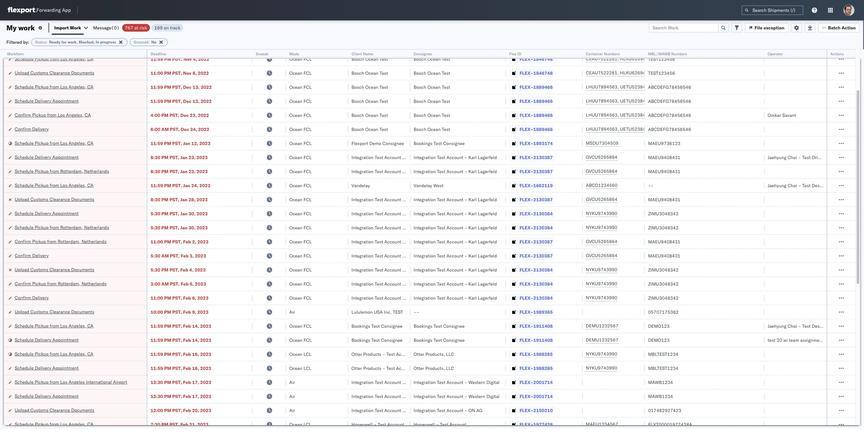 Task type: locate. For each thing, give the bounding box(es) containing it.
schedule pickup from los angeles, ca link for fifth 'schedule pickup from los angeles, ca' button from the bottom
[[15, 140, 93, 146]]

1 vertical spatial products,
[[426, 366, 445, 371]]

schedule for 7th 'schedule pickup from los angeles, ca' button from the bottom
[[15, 56, 34, 62]]

5 schedule from the top
[[15, 154, 34, 160]]

8 ocean fcl from the top
[[289, 155, 312, 160]]

risk
[[140, 25, 147, 31]]

1846748 for 11:00 pm pst, nov 8, 2022
[[534, 70, 553, 76]]

30,
[[189, 211, 196, 217], [189, 225, 196, 231]]

nov right pdt, at the left top
[[184, 56, 192, 62]]

demu1232567 for test 20 wi team assignment
[[586, 337, 619, 343]]

0 vertical spatial 1911408
[[534, 323, 553, 329]]

1846748 down flex id button
[[534, 70, 553, 76]]

1 30, from the top
[[189, 211, 196, 217]]

flex-1662119
[[520, 183, 553, 189]]

choi down jaehyung choi - test origin agent
[[788, 183, 797, 189]]

zimu3048342 for confirm delivery
[[648, 295, 679, 301]]

23, up 11:59 pm pst, jan 24, 2023
[[189, 169, 196, 174]]

1 horizontal spatial --
[[648, 183, 654, 189]]

0 vertical spatial 30,
[[189, 211, 196, 217]]

appointment for 11:59 pm pst, feb 14, 2023
[[52, 337, 79, 343]]

dec
[[183, 84, 192, 90], [183, 98, 192, 104], [180, 112, 189, 118], [181, 126, 189, 132]]

documents
[[71, 70, 94, 76], [71, 197, 94, 202], [71, 267, 94, 273], [71, 309, 94, 315], [71, 408, 94, 413]]

0 vertical spatial lcl
[[304, 352, 312, 357]]

flex-1889466
[[520, 84, 553, 90], [520, 98, 553, 104], [520, 112, 553, 118], [520, 126, 553, 132]]

5:30 pm pst, jan 30, 2023 up 11:00 pm pst, feb 2, 2023
[[151, 225, 208, 231]]

: left ready
[[46, 39, 47, 44]]

5 ocean fcl from the top
[[289, 112, 312, 118]]

8 fcl from the top
[[304, 155, 312, 160]]

2,
[[192, 239, 196, 245]]

llc
[[446, 352, 454, 357], [446, 366, 454, 371]]

agent
[[826, 155, 838, 160], [837, 183, 849, 189], [837, 323, 849, 329]]

1 vertical spatial mawb1234
[[648, 394, 673, 400]]

1 vertical spatial 12:30 pm pst, feb 17, 2023
[[151, 394, 211, 400]]

am right 6:00
[[161, 126, 169, 132]]

1 schedule from the top
[[15, 56, 34, 62]]

appointment for 11:59 pm pst, dec 13, 2022
[[52, 98, 79, 104]]

flex-1846748 for 11:00 pm pst, nov 8, 2022
[[520, 70, 553, 76]]

flex-1989365 button
[[510, 308, 554, 317], [510, 308, 554, 317]]

zimu3048342 for schedule delivery appointment
[[648, 211, 679, 217]]

1 horizontal spatial ag
[[476, 408, 483, 414]]

1 schedule pickup from rotterdam, netherlands from the top
[[15, 168, 109, 174]]

2 11:59 pm pst, feb 14, 2023 from the top
[[151, 338, 211, 343]]

international
[[86, 379, 112, 385]]

1 vertical spatial test123456
[[648, 70, 675, 76]]

0 vertical spatial upload customs clearance documents button
[[15, 70, 94, 77]]

rotterdam, for 3:00 am pst, feb 6, 2023
[[58, 281, 80, 287]]

ca for 5th 'schedule pickup from los angeles, ca' button from the top
[[87, 323, 93, 329]]

2 vertical spatial 23,
[[189, 169, 196, 174]]

2022 up 4:00 pm pst, dec 23, 2022
[[201, 98, 212, 104]]

1 demo123 from the top
[[648, 323, 670, 329]]

2022
[[198, 56, 209, 62], [198, 70, 209, 76], [201, 84, 212, 90], [201, 98, 212, 104], [198, 112, 209, 118], [198, 126, 209, 132]]

1 vertical spatial confirm delivery link
[[15, 252, 49, 259]]

am up 5:30 pm pst, feb 4, 2023
[[161, 253, 169, 259]]

pickup for 5th 'schedule pickup from los angeles, ca' button from the top
[[35, 323, 49, 329]]

2 vertical spatial agent
[[837, 323, 849, 329]]

1 vertical spatial schedule pickup from rotterdam, netherlands link
[[15, 224, 109, 231]]

1 customs from the top
[[30, 70, 48, 76]]

hlxu8034992 for 11:59 pm pdt, nov 4, 2022
[[654, 56, 685, 62]]

1 vertical spatial 8:30
[[151, 169, 160, 174]]

confirm delivery for 6:00
[[15, 126, 49, 132]]

4 lhuu7894563, from the top
[[586, 126, 619, 132]]

1 vertical spatial 23,
[[189, 155, 196, 160]]

0 vertical spatial 8:30
[[151, 155, 160, 160]]

schedule
[[15, 56, 34, 62], [15, 84, 34, 90], [15, 98, 34, 104], [15, 140, 34, 146], [15, 154, 34, 160], [15, 168, 34, 174], [15, 182, 34, 188], [15, 211, 34, 216], [15, 225, 34, 230], [15, 323, 34, 329], [15, 337, 34, 343], [15, 351, 34, 357], [15, 365, 34, 371], [15, 379, 34, 385], [15, 394, 34, 399], [15, 422, 34, 427]]

1 vertical spatial confirm delivery
[[15, 253, 49, 259]]

jaehyung choi - test destination agent up assignment
[[768, 323, 849, 329]]

upload customs clearance documents link for 11:00 pm pst, nov 8, 2022 upload customs clearance documents button
[[15, 70, 94, 76]]

5 upload customs clearance documents from the top
[[15, 408, 94, 413]]

schedule pickup from los angeles, ca for second 'schedule pickup from los angeles, ca' button from the bottom of the page
[[15, 351, 93, 357]]

1 vertical spatial 1988285
[[534, 366, 553, 371]]

11 resize handle column header from the left
[[848, 50, 856, 429]]

5:30 pm pst, jan 30, 2023
[[151, 211, 208, 217], [151, 225, 208, 231]]

0 vertical spatial 14,
[[192, 323, 199, 329]]

1 vertical spatial 11:59 pm pst, feb 16, 2023
[[151, 366, 211, 371]]

flex-1846748 down flex id button
[[520, 70, 553, 76]]

0 vertical spatial demo123
[[648, 323, 670, 329]]

otter products, llc
[[414, 352, 454, 357], [414, 366, 454, 371]]

24, up 28,
[[191, 183, 198, 189]]

flex-2150210 button
[[510, 406, 554, 415], [510, 406, 554, 415]]

2 products, from the top
[[426, 366, 445, 371]]

lagerfeld
[[416, 155, 435, 160], [478, 155, 497, 160], [416, 169, 435, 174], [478, 169, 497, 174], [416, 197, 435, 203], [478, 197, 497, 203], [416, 211, 435, 217], [478, 211, 497, 217], [416, 225, 435, 231], [478, 225, 497, 231], [416, 239, 435, 245], [478, 239, 497, 245], [416, 253, 435, 259], [478, 253, 497, 259], [416, 267, 435, 273], [478, 267, 497, 273], [416, 281, 435, 287], [478, 281, 497, 287], [416, 295, 435, 301], [478, 295, 497, 301]]

schedule for second 'schedule pickup from los angeles, ca' button from the bottom of the page
[[15, 351, 34, 357]]

pickup for fifth 'schedule pickup from los angeles, ca' button from the bottom
[[35, 140, 49, 146]]

ocean lcl for schedule delivery appointment
[[289, 366, 312, 371]]

customs for 11:00 pm pst, nov 8, 2022 upload customs clearance documents button upload customs clearance documents link
[[30, 70, 48, 76]]

ocean lcl
[[289, 352, 312, 357], [289, 366, 312, 371], [289, 422, 312, 428]]

23, up 6:00 am pst, dec 24, 2022
[[190, 112, 197, 118]]

19 fcl from the top
[[304, 323, 312, 329]]

confirm delivery link for 6:00 am pst, dec 24, 2022
[[15, 126, 49, 132]]

confirm delivery link for 11:00 pm pst, feb 6, 2023
[[15, 295, 49, 301]]

2 vertical spatial jaehyung
[[768, 323, 787, 329]]

11:00 up 5:30 am pst, feb 3, 2023
[[151, 239, 163, 245]]

gvcu5265864
[[586, 154, 618, 160], [586, 169, 618, 174], [586, 197, 618, 202], [586, 239, 618, 245], [586, 253, 618, 259]]

0 vertical spatial confirm delivery button
[[15, 126, 49, 133]]

1 vertical spatial llc
[[446, 366, 454, 371]]

1 vertical spatial 1846748
[[534, 70, 553, 76]]

pickup for 2nd 'schedule pickup from los angeles, ca' button from the top
[[35, 84, 49, 90]]

0 vertical spatial destination
[[812, 183, 836, 189]]

flex-1988285
[[520, 352, 553, 357], [520, 366, 553, 371]]

2 test123456 from the top
[[648, 70, 675, 76]]

2 confirm delivery link from the top
[[15, 252, 49, 259]]

vandelay for vandelay
[[352, 183, 370, 189]]

2130387 for schedule pickup from rotterdam, netherlands
[[534, 169, 553, 174]]

flex-1889466 button
[[510, 83, 554, 92], [510, 83, 554, 92], [510, 97, 554, 106], [510, 97, 554, 106], [510, 111, 554, 120], [510, 111, 554, 120], [510, 125, 554, 134], [510, 125, 554, 134]]

8:30 for schedule delivery appointment
[[151, 155, 160, 160]]

1 vertical spatial flex-1988285
[[520, 366, 553, 371]]

24, for 2023
[[191, 183, 198, 189]]

1 8:30 pm pst, jan 23, 2023 from the top
[[151, 155, 208, 160]]

1 uetu5238478 from the top
[[620, 84, 651, 90]]

1 vertical spatial 6,
[[192, 295, 196, 301]]

lululemon
[[352, 309, 373, 315]]

4 appointment from the top
[[52, 337, 79, 343]]

gvcu5265864 for schedule delivery appointment
[[586, 154, 618, 160]]

nov
[[184, 56, 192, 62], [183, 70, 192, 76]]

schedule inside button
[[15, 379, 34, 385]]

numbers right container
[[604, 51, 620, 56]]

1 vertical spatial lcl
[[304, 366, 312, 371]]

jan left 12,
[[183, 141, 190, 146]]

2 vertical spatial 8:30
[[151, 197, 160, 203]]

1 vertical spatial 12:30
[[151, 394, 163, 400]]

1 vertical spatial ocean lcl
[[289, 366, 312, 371]]

0 horizontal spatial :
[[46, 39, 47, 44]]

angeles, for fifth 'schedule pickup from los angeles, ca' button from the bottom
[[69, 140, 86, 146]]

17 fcl from the top
[[304, 281, 312, 287]]

1 vertical spatial --
[[414, 309, 419, 315]]

omkar savant
[[768, 112, 796, 118]]

1 vertical spatial 1911408
[[534, 338, 553, 343]]

5:30 pm pst, jan 30, 2023 down 8:30 pm pst, jan 28, 2023
[[151, 211, 208, 217]]

6 schedule pickup from los angeles, ca from the top
[[15, 351, 93, 357]]

1 honeywell from the left
[[352, 422, 373, 428]]

11:00 for 11:00 pm pst, nov 8, 2022
[[151, 70, 163, 76]]

8:30 down 6:00
[[151, 155, 160, 160]]

demo123 for jaehyung choi - test destination agent
[[648, 323, 670, 329]]

numbers right mbl/mawb
[[672, 51, 687, 56]]

flex-2130384
[[520, 211, 553, 217], [520, 225, 553, 231], [520, 267, 553, 273], [520, 281, 553, 287], [520, 295, 553, 301]]

jan down 11:59 pm pst, jan 12, 2023
[[180, 155, 188, 160]]

1 vertical spatial agent
[[837, 183, 849, 189]]

0 vertical spatial 16,
[[192, 352, 199, 357]]

flex-1846748 for 11:59 pm pdt, nov 4, 2022
[[520, 56, 553, 62]]

767 at risk
[[125, 25, 147, 31]]

netherlands for 8:30 pm pst, jan 23, 2023
[[84, 168, 109, 174]]

1 vertical spatial flex-1846748
[[520, 70, 553, 76]]

flex-1989365
[[520, 309, 553, 315]]

customs for upload customs clearance documents link corresponding to 2nd upload customs clearance documents button from the bottom
[[30, 309, 48, 315]]

flex-2130387 button
[[510, 153, 554, 162], [510, 153, 554, 162], [510, 167, 554, 176], [510, 167, 554, 176], [510, 195, 554, 204], [510, 195, 554, 204], [510, 237, 554, 246], [510, 237, 554, 246], [510, 252, 554, 260], [510, 252, 554, 260]]

0 vertical spatial test123456
[[648, 56, 675, 62]]

3 lhuu7894563, uetu5238478 from the top
[[586, 112, 651, 118]]

schedule for 2nd 'schedule pickup from los angeles, ca' button from the top
[[15, 84, 34, 90]]

1 flex-1846748 from the top
[[520, 56, 553, 62]]

1911408
[[534, 323, 553, 329], [534, 338, 553, 343]]

ca for second 'schedule pickup from los angeles, ca' button from the bottom of the page
[[87, 351, 93, 357]]

1 test123456 from the top
[[648, 56, 675, 62]]

11:59 pm pst, dec 13, 2022 up 4:00 pm pst, dec 23, 2022
[[151, 98, 212, 104]]

dec up 4:00 pm pst, dec 23, 2022
[[183, 98, 192, 104]]

confirm pickup from rotterdam, netherlands link for 11:00
[[15, 238, 107, 245]]

2 14, from the top
[[192, 338, 199, 343]]

0 vertical spatial 5:30 pm pst, jan 30, 2023
[[151, 211, 208, 217]]

am for 6:00
[[161, 126, 169, 132]]

2 vertical spatial upload customs clearance documents button
[[15, 407, 94, 414]]

jaehyung
[[768, 155, 787, 160], [768, 183, 787, 189], [768, 323, 787, 329]]

11:59 pm pst, feb 14, 2023
[[151, 323, 211, 329], [151, 338, 211, 343]]

1 lcl from the top
[[304, 352, 312, 357]]

customs for third upload customs clearance documents link from the top
[[30, 267, 48, 273]]

confirm for 3:00 am pst, feb 6, 2023
[[15, 281, 31, 287]]

13, down the 8, on the top of page
[[193, 84, 200, 90]]

1 ceau7522281, from the top
[[586, 56, 619, 62]]

pickup for 1st schedule pickup from rotterdam, netherlands button from the bottom
[[35, 225, 49, 230]]

schedule delivery appointment link for 5:30 pm pst, jan 30, 2023
[[15, 210, 79, 217]]

0 vertical spatial flex-1911408
[[520, 323, 553, 329]]

consignee inside consignee button
[[414, 51, 432, 56]]

0 vertical spatial 12:30
[[151, 380, 163, 386]]

2022 right the 8, on the top of page
[[198, 70, 209, 76]]

30, down 28,
[[189, 211, 196, 217]]

confirm delivery for 11:00
[[15, 295, 49, 301]]

4 5:30 from the top
[[151, 267, 160, 273]]

1 demu1232567 from the top
[[586, 323, 619, 329]]

20,
[[192, 408, 199, 414]]

169
[[154, 25, 163, 31]]

2 2130384 from the top
[[534, 225, 553, 231]]

numbers inside 'button'
[[672, 51, 687, 56]]

angeles, for 5th 'schedule pickup from los angeles, ca' button from the top
[[69, 323, 86, 329]]

8:30 down 11:59 pm pst, jan 24, 2023
[[151, 197, 160, 203]]

11:00 up 10:00
[[151, 295, 163, 301]]

3 8:30 from the top
[[151, 197, 160, 203]]

test
[[380, 56, 388, 62], [442, 56, 450, 62], [380, 70, 388, 76], [442, 70, 450, 76], [380, 84, 388, 90], [442, 84, 450, 90], [380, 98, 388, 104], [442, 98, 450, 104], [380, 112, 388, 118], [442, 112, 450, 118], [380, 126, 388, 132], [442, 126, 450, 132], [434, 141, 442, 146], [375, 155, 383, 160], [437, 155, 446, 160], [803, 155, 811, 160], [375, 169, 383, 174], [437, 169, 446, 174], [803, 183, 811, 189], [375, 197, 383, 203], [437, 197, 446, 203], [375, 211, 383, 217], [437, 211, 446, 217], [375, 225, 383, 231], [437, 225, 446, 231], [375, 239, 383, 245], [437, 239, 446, 245], [375, 253, 383, 259], [437, 253, 446, 259], [375, 267, 383, 273], [437, 267, 446, 273], [375, 281, 383, 287], [437, 281, 446, 287], [375, 295, 383, 301], [437, 295, 446, 301], [372, 323, 380, 329], [434, 323, 442, 329], [803, 323, 811, 329], [372, 338, 380, 343], [434, 338, 442, 343], [387, 352, 395, 357], [387, 366, 395, 371], [375, 380, 383, 386], [437, 380, 446, 386], [375, 394, 383, 400], [437, 394, 446, 400], [375, 408, 383, 414], [437, 408, 446, 414], [378, 422, 386, 428], [440, 422, 449, 428]]

1 vertical spatial 17,
[[192, 394, 199, 400]]

ca for fifth 'schedule pickup from los angeles, ca' button from the bottom
[[87, 140, 93, 146]]

24, up 12,
[[190, 126, 197, 132]]

13, up 4:00 pm pst, dec 23, 2022
[[193, 98, 200, 104]]

snooze
[[256, 51, 269, 56]]

2023
[[199, 141, 211, 146], [197, 155, 208, 160], [197, 169, 208, 174], [199, 183, 211, 189], [197, 197, 208, 203], [197, 211, 208, 217], [197, 225, 208, 231], [197, 239, 209, 245], [195, 253, 206, 259], [195, 267, 206, 273], [195, 281, 206, 287], [197, 295, 209, 301], [197, 309, 209, 315], [200, 323, 211, 329], [200, 338, 211, 343], [200, 352, 211, 357], [200, 366, 211, 371], [200, 380, 211, 386], [200, 394, 211, 400], [200, 408, 211, 414], [197, 422, 209, 428]]

filtered
[[6, 39, 22, 45]]

1 schedule pickup from los angeles, ca button from the top
[[15, 55, 93, 63]]

jan up 11:00 pm pst, feb 2, 2023
[[180, 225, 188, 231]]

2 lhuu7894563, uetu5238478 from the top
[[586, 98, 651, 104]]

flex-1911408 button
[[510, 322, 554, 331], [510, 322, 554, 331], [510, 336, 554, 345], [510, 336, 554, 345]]

resize handle column header for flex id
[[575, 50, 583, 429]]

1 vertical spatial destination
[[812, 323, 836, 329]]

1 2130387 from the top
[[534, 155, 553, 160]]

file
[[755, 25, 763, 31]]

5:30 down 8:30 pm pst, jan 28, 2023
[[151, 211, 160, 217]]

4 air from the top
[[289, 408, 295, 414]]

ca for 7th 'schedule pickup from los angeles, ca' button from the bottom
[[87, 56, 93, 62]]

Search Shipments (/) text field
[[742, 5, 804, 15]]

1846748 right id
[[534, 56, 553, 62]]

9,
[[192, 309, 196, 315]]

1911408 for jaehyung choi - test destination agent
[[534, 323, 553, 329]]

0 vertical spatial ceau7522281,
[[586, 56, 619, 62]]

upload customs clearance documents link for upload customs clearance documents button associated with 12:00 pm pst, feb 20, 2023
[[15, 407, 94, 414]]

2 uetu5238478 from the top
[[620, 98, 651, 104]]

4 gvcu5265864 from the top
[[586, 239, 618, 245]]

1 2001714 from the top
[[534, 380, 553, 386]]

2 8:30 pm pst, jan 23, 2023 from the top
[[151, 169, 208, 174]]

8:30 pm pst, jan 23, 2023 up 11:59 pm pst, jan 24, 2023
[[151, 169, 208, 174]]

appointment for 5:30 pm pst, jan 30, 2023
[[52, 211, 79, 216]]

my
[[6, 23, 17, 32]]

0 vertical spatial 12:30 pm pst, feb 17, 2023
[[151, 380, 211, 386]]

2 upload customs clearance documents button from the top
[[15, 309, 94, 316]]

0 vertical spatial demu1232567
[[586, 323, 619, 329]]

schedule pickup from los angeles, ca for 4th 'schedule pickup from los angeles, ca' button from the top
[[15, 182, 93, 188]]

4, down 3,
[[189, 267, 194, 273]]

angeles, for 7th 'schedule pickup from los angeles, ca' button from the bottom
[[69, 56, 86, 62]]

1 vertical spatial demo123
[[648, 338, 670, 343]]

schedule pickup from los angeles, ca link for 5th 'schedule pickup from los angeles, ca' button from the top
[[15, 323, 93, 329]]

0 vertical spatial products,
[[426, 352, 445, 357]]

1 ceau7522281, hlxu6269489, hlxu8034992 from the top
[[586, 56, 685, 62]]

from inside button
[[50, 379, 59, 385]]

angeles, inside "link"
[[66, 112, 84, 118]]

1 schedule delivery appointment button from the top
[[15, 98, 79, 105]]

0 vertical spatial schedule pickup from rotterdam, netherlands
[[15, 168, 109, 174]]

0 vertical spatial llc
[[446, 352, 454, 357]]

2 numbers from the left
[[672, 51, 687, 56]]

resize handle column header
[[139, 50, 147, 429], [245, 50, 253, 429], [279, 50, 286, 429], [341, 50, 348, 429], [403, 50, 411, 429], [499, 50, 506, 429], [575, 50, 583, 429], [637, 50, 645, 429], [757, 50, 765, 429], [819, 50, 827, 429], [848, 50, 856, 429]]

ca
[[87, 56, 93, 62], [87, 84, 93, 90], [85, 112, 91, 118], [87, 140, 93, 146], [87, 182, 93, 188], [87, 323, 93, 329], [87, 351, 93, 357], [87, 422, 93, 427]]

1 horizontal spatial vandelay
[[414, 183, 432, 189]]

0 vertical spatial flex-1846748
[[520, 56, 553, 62]]

flexport
[[352, 141, 368, 146]]

hlxu8034992
[[654, 56, 685, 62], [654, 70, 685, 76]]

4, up the 8, on the top of page
[[193, 56, 197, 62]]

2 upload customs clearance documents link from the top
[[15, 196, 94, 203]]

3 ocean fcl from the top
[[289, 84, 312, 90]]

2 resize handle column header from the left
[[245, 50, 253, 429]]

11:59 pm pst, feb 14, 2023 for schedule pickup from los angeles, ca
[[151, 323, 211, 329]]

23, for schedule delivery appointment
[[189, 155, 196, 160]]

integration
[[352, 155, 374, 160], [414, 155, 436, 160], [352, 169, 374, 174], [414, 169, 436, 174], [352, 197, 374, 203], [414, 197, 436, 203], [352, 211, 374, 217], [414, 211, 436, 217], [352, 225, 374, 231], [414, 225, 436, 231], [352, 239, 374, 245], [414, 239, 436, 245], [352, 253, 374, 259], [414, 253, 436, 259], [352, 267, 374, 273], [414, 267, 436, 273], [352, 281, 374, 287], [414, 281, 436, 287], [352, 295, 374, 301], [414, 295, 436, 301], [352, 380, 374, 386], [414, 380, 436, 386], [352, 394, 374, 400], [414, 394, 436, 400], [352, 408, 374, 414], [414, 408, 436, 414]]

2 demu1232567 from the top
[[586, 337, 619, 343]]

pickup for confirm pickup from los angeles, ca 'button'
[[32, 112, 46, 118]]

2 vertical spatial choi
[[788, 323, 797, 329]]

ceau7522281, hlxu6269489, hlxu8034992 for 11:59 pm pdt, nov 4, 2022
[[586, 56, 685, 62]]

exception
[[764, 25, 785, 31]]

confirm pickup from los angeles, ca button
[[15, 112, 91, 119]]

1 vertical spatial 8:30 pm pst, jan 23, 2023
[[151, 169, 208, 174]]

ocean fcl
[[289, 56, 312, 62], [289, 70, 312, 76], [289, 84, 312, 90], [289, 98, 312, 104], [289, 112, 312, 118], [289, 126, 312, 132], [289, 141, 312, 146], [289, 155, 312, 160], [289, 169, 312, 174], [289, 183, 312, 189], [289, 197, 312, 203], [289, 211, 312, 217], [289, 225, 312, 231], [289, 239, 312, 245], [289, 253, 312, 259], [289, 267, 312, 273], [289, 281, 312, 287], [289, 295, 312, 301], [289, 323, 312, 329], [289, 338, 312, 343]]

11:59 pm pst, dec 13, 2022 down 11:00 pm pst, nov 8, 2022
[[151, 84, 212, 90]]

angeles, for 2nd 'schedule pickup from los angeles, ca' button from the top
[[69, 84, 86, 90]]

app
[[62, 7, 71, 13]]

0 vertical spatial agent
[[826, 155, 838, 160]]

2 5:30 pm pst, jan 30, 2023 from the top
[[151, 225, 208, 231]]

ceau7522281, for 11:00 pm pst, nov 8, 2022
[[586, 70, 619, 76]]

schedule for 7th 'schedule pickup from los angeles, ca' button
[[15, 422, 34, 427]]

4 clearance from the top
[[50, 309, 70, 315]]

3 confirm delivery from the top
[[15, 295, 49, 301]]

0 vertical spatial 1988285
[[534, 352, 553, 357]]

5 2130387 from the top
[[534, 253, 553, 259]]

flex-1977428 button
[[510, 420, 554, 429], [510, 420, 554, 429]]

pickup inside the schedule pickup from los angeles international airport link
[[35, 379, 49, 385]]

0 horizontal spatial --
[[414, 309, 419, 315]]

0 vertical spatial 1846748
[[534, 56, 553, 62]]

1 1889466 from the top
[[534, 84, 553, 90]]

2 vertical spatial ocean lcl
[[289, 422, 312, 428]]

destination down origin
[[812, 183, 836, 189]]

flex-1846748 right flex
[[520, 56, 553, 62]]

0 vertical spatial confirm pickup from rotterdam, netherlands link
[[15, 238, 107, 245]]

1911408 for test 20 wi team assignment
[[534, 338, 553, 343]]

1989365
[[534, 309, 553, 315]]

2 schedule pickup from los angeles, ca from the top
[[15, 84, 93, 90]]

2 vertical spatial confirm delivery link
[[15, 295, 49, 301]]

3 schedule pickup from los angeles, ca link from the top
[[15, 140, 93, 146]]

2 flex-2001714 from the top
[[520, 394, 553, 400]]

0 vertical spatial 6,
[[190, 281, 194, 287]]

0 vertical spatial jaehyung choi - test destination agent
[[768, 183, 849, 189]]

2150210
[[534, 408, 553, 414]]

choi for maeu9408431
[[788, 155, 797, 160]]

5:30
[[151, 211, 160, 217], [151, 225, 160, 231], [151, 253, 160, 259], [151, 267, 160, 273]]

choi up team
[[788, 323, 797, 329]]

am
[[161, 126, 169, 132], [161, 253, 169, 259], [161, 281, 169, 287]]

1846748 for 11:59 pm pdt, nov 4, 2022
[[534, 56, 553, 62]]

am for 5:30
[[161, 253, 169, 259]]

schedule delivery appointment link for 11:59 pm pst, dec 13, 2022
[[15, 98, 79, 104]]

digital
[[424, 380, 438, 386], [487, 380, 500, 386], [424, 394, 438, 400], [487, 394, 500, 400]]

0 vertical spatial 13,
[[193, 84, 200, 90]]

am right 3:00
[[161, 281, 169, 287]]

jan up 28,
[[183, 183, 190, 189]]

23, down 12,
[[189, 155, 196, 160]]

schedule pickup from los angeles, ca link for 7th 'schedule pickup from los angeles, ca' button
[[15, 421, 93, 428]]

1 vertical spatial am
[[161, 253, 169, 259]]

1 vertical spatial ceau7522281,
[[586, 70, 619, 76]]

schedule for sixth schedule delivery appointment button
[[15, 394, 34, 399]]

1 vertical spatial jaehyung
[[768, 183, 787, 189]]

confirm pickup from rotterdam, netherlands
[[15, 239, 107, 244], [15, 281, 107, 287]]

--
[[648, 183, 654, 189], [414, 309, 419, 315]]

2 documents from the top
[[71, 197, 94, 202]]

4 schedule delivery appointment button from the top
[[15, 337, 79, 344]]

pickup inside confirm pickup from los angeles, ca "link"
[[32, 112, 46, 118]]

10 ocean fcl from the top
[[289, 183, 312, 189]]

11:00 down deadline
[[151, 70, 163, 76]]

1 vertical spatial schedule pickup from rotterdam, netherlands button
[[15, 224, 109, 231]]

0 vertical spatial 11:59 pm pst, feb 16, 2023
[[151, 352, 211, 357]]

abcd1234560
[[586, 183, 618, 188]]

jaehyung choi - test destination agent for demo123
[[768, 323, 849, 329]]

3 1889466 from the top
[[534, 112, 553, 118]]

1 vertical spatial 11:59 pm pst, feb 14, 2023
[[151, 338, 211, 343]]

3 abcdefg78456546 from the top
[[648, 112, 691, 118]]

1 vertical spatial 16,
[[192, 366, 199, 371]]

upload for 2nd upload customs clearance documents link from the top
[[15, 197, 29, 202]]

schedule for 5th 'schedule pickup from los angeles, ca' button from the top
[[15, 323, 34, 329]]

6 schedule from the top
[[15, 168, 34, 174]]

5:30 up 11:00 pm pst, feb 2, 2023
[[151, 225, 160, 231]]

integration test account - karl lagerfeld
[[352, 155, 435, 160], [414, 155, 497, 160], [352, 169, 435, 174], [414, 169, 497, 174], [352, 197, 435, 203], [414, 197, 497, 203], [352, 211, 435, 217], [414, 211, 497, 217], [352, 225, 435, 231], [414, 225, 497, 231], [352, 239, 435, 245], [414, 239, 497, 245], [352, 253, 435, 259], [414, 253, 497, 259], [352, 267, 435, 273], [414, 267, 497, 273], [352, 281, 435, 287], [414, 281, 497, 287], [352, 295, 435, 301], [414, 295, 497, 301]]

2 ceau7522281, hlxu6269489, hlxu8034992 from the top
[[586, 70, 685, 76]]

1 jaehyung choi - test destination agent from the top
[[768, 183, 849, 189]]

1 vertical spatial 24,
[[191, 183, 198, 189]]

0 vertical spatial ceau7522281, hlxu6269489, hlxu8034992
[[586, 56, 685, 62]]

numbers inside button
[[604, 51, 620, 56]]

flexport. image
[[8, 7, 36, 13]]

schedule delivery appointment for 11:59 pm pst, feb 14, 2023
[[15, 337, 79, 343]]

choi
[[788, 155, 797, 160], [788, 183, 797, 189], [788, 323, 797, 329]]

2 schedule pickup from los angeles, ca link from the top
[[15, 84, 93, 90]]

22 flex- from the top
[[520, 352, 534, 357]]

2 flex-2130387 from the top
[[520, 169, 553, 174]]

schedule delivery appointment button
[[15, 98, 79, 105], [15, 154, 79, 161], [15, 210, 79, 217], [15, 337, 79, 344], [15, 365, 79, 372], [15, 393, 79, 400]]

26 flex- from the top
[[520, 408, 534, 414]]

ca for 2nd 'schedule pickup from los angeles, ca' button from the top
[[87, 84, 93, 90]]

1 vertical spatial nov
[[183, 70, 192, 76]]

1 1846748 from the top
[[534, 56, 553, 62]]

2 flex-1846748 from the top
[[520, 70, 553, 76]]

1 vertical spatial schedule pickup from rotterdam, netherlands
[[15, 225, 109, 230]]

3 fcl from the top
[[304, 84, 312, 90]]

5 11:59 from the top
[[151, 183, 163, 189]]

1 vertical spatial flex-1911408
[[520, 338, 553, 343]]

4 resize handle column header from the left
[[341, 50, 348, 429]]

7:30
[[151, 422, 160, 428]]

nov left the 8, on the top of page
[[183, 70, 192, 76]]

mbl/mawb
[[648, 51, 671, 56]]

8:30 pm pst, jan 23, 2023 down 11:59 pm pst, jan 12, 2023
[[151, 155, 208, 160]]

zimu3048342 for confirm pickup from rotterdam, netherlands
[[648, 281, 679, 287]]

schedule pickup from rotterdam, netherlands link for first schedule pickup from rotterdam, netherlands button from the top
[[15, 168, 109, 174]]

11 flex- from the top
[[520, 197, 534, 203]]

0 vertical spatial flex-1988285
[[520, 352, 553, 357]]

5:30 up 3:00
[[151, 267, 160, 273]]

resize handle column header for mode
[[341, 50, 348, 429]]

demo123
[[648, 323, 670, 329], [648, 338, 670, 343]]

3 schedule from the top
[[15, 98, 34, 104]]

1 vertical spatial 4,
[[189, 267, 194, 273]]

24,
[[190, 126, 197, 132], [191, 183, 198, 189]]

flex-2130387
[[520, 155, 553, 160], [520, 169, 553, 174], [520, 197, 553, 203], [520, 239, 553, 245], [520, 253, 553, 259]]

action
[[842, 25, 856, 31]]

1889466
[[534, 84, 553, 90], [534, 98, 553, 104], [534, 112, 553, 118], [534, 126, 553, 132]]

3 documents from the top
[[71, 267, 94, 273]]

1 flex- from the top
[[520, 56, 534, 62]]

flex-2130384 button
[[510, 209, 554, 218], [510, 209, 554, 218], [510, 223, 554, 232], [510, 223, 554, 232], [510, 266, 554, 275], [510, 266, 554, 275], [510, 280, 554, 289], [510, 280, 554, 289], [510, 294, 554, 303], [510, 294, 554, 303]]

30, up 2,
[[189, 225, 196, 231]]

1 vertical spatial confirm delivery button
[[15, 252, 49, 260]]

2 vertical spatial confirm delivery button
[[15, 295, 49, 302]]

2 appointment from the top
[[52, 154, 79, 160]]

0 vertical spatial 11:59 pm pst, dec 13, 2022
[[151, 84, 212, 90]]

6, up 9,
[[192, 295, 196, 301]]

Search Work text field
[[649, 23, 719, 32]]

numbers for container numbers
[[604, 51, 620, 56]]

20 ocean fcl from the top
[[289, 338, 312, 343]]

container
[[586, 51, 603, 56]]

angeles,
[[69, 56, 86, 62], [69, 84, 86, 90], [66, 112, 84, 118], [69, 140, 86, 146], [69, 182, 86, 188], [69, 323, 86, 329], [69, 351, 86, 357], [69, 422, 86, 427]]

1 horizontal spatial honeywell - test account
[[414, 422, 467, 428]]

14,
[[192, 323, 199, 329], [192, 338, 199, 343]]

agent for --
[[837, 183, 849, 189]]

jaehyung choi - test destination agent down jaehyung choi - test origin agent
[[768, 183, 849, 189]]

1 vertical spatial otter products - test account
[[352, 366, 413, 371]]

1 upload from the top
[[15, 70, 29, 76]]

destination up assignment
[[812, 323, 836, 329]]

destination
[[812, 183, 836, 189], [812, 323, 836, 329]]

4 abcdefg78456546 from the top
[[648, 126, 691, 132]]

2 upload from the top
[[15, 197, 29, 202]]

5:30 up 5:30 pm pst, feb 4, 2023
[[151, 253, 160, 259]]

0 vertical spatial otter products, llc
[[414, 352, 454, 357]]

schedule delivery appointment for 5:30 pm pst, jan 30, 2023
[[15, 211, 79, 216]]

1 vertical spatial confirm pickup from rotterdam, netherlands button
[[15, 281, 107, 288]]

schedule pickup from rotterdam, netherlands
[[15, 168, 109, 174], [15, 225, 109, 230]]

los inside button
[[60, 379, 67, 385]]

0 vertical spatial 11:00
[[151, 70, 163, 76]]

destination for --
[[812, 183, 836, 189]]

my work
[[6, 23, 35, 32]]

choi left origin
[[788, 155, 797, 160]]

8:30 up 11:59 pm pst, jan 24, 2023
[[151, 169, 160, 174]]

0 vertical spatial mawb1234
[[648, 380, 673, 386]]

: left no
[[149, 39, 150, 44]]

6, up 11:00 pm pst, feb 6, 2023
[[190, 281, 194, 287]]

2 13, from the top
[[193, 98, 200, 104]]

numbers
[[604, 51, 620, 56], [672, 51, 687, 56]]

4 zimu3048342 from the top
[[648, 281, 679, 287]]

jaehyung choi - test destination agent for --
[[768, 183, 849, 189]]

0 vertical spatial confirm pickup from rotterdam, netherlands
[[15, 239, 107, 244]]

: for status
[[46, 39, 47, 44]]

lhuu7894563, uetu5238478
[[586, 84, 651, 90], [586, 98, 651, 104], [586, 112, 651, 118], [586, 126, 651, 132]]

2 vertical spatial am
[[161, 281, 169, 287]]

2 jaehyung choi - test destination agent from the top
[[768, 323, 849, 329]]

3 jaehyung from the top
[[768, 323, 787, 329]]

upload customs clearance documents link for 2nd upload customs clearance documents button from the bottom
[[15, 309, 94, 315]]

jan left 28,
[[180, 197, 188, 203]]

ca inside "link"
[[85, 112, 91, 118]]

1 vertical spatial 13,
[[193, 98, 200, 104]]

23 flex- from the top
[[520, 366, 534, 371]]

11 schedule from the top
[[15, 337, 34, 343]]

1 horizontal spatial on
[[469, 408, 475, 414]]

0 vertical spatial products
[[363, 352, 381, 357]]

0 vertical spatial jaehyung
[[768, 155, 787, 160]]

jan
[[183, 141, 190, 146], [180, 155, 188, 160], [180, 169, 188, 174], [183, 183, 190, 189], [180, 197, 188, 203], [180, 211, 188, 217], [180, 225, 188, 231]]

4 2130384 from the top
[[534, 281, 553, 287]]

batch action button
[[818, 23, 860, 32]]

0 vertical spatial confirm pickup from rotterdam, netherlands button
[[15, 238, 107, 245]]

1 17, from the top
[[192, 380, 199, 386]]

5 clearance from the top
[[50, 408, 70, 413]]

11:59 pm pst, feb 14, 2023 for schedule delivery appointment
[[151, 338, 211, 343]]

1 vertical spatial 5:30 pm pst, jan 30, 2023
[[151, 225, 208, 231]]

0 horizontal spatial honeywell - test account
[[352, 422, 404, 428]]

0 vertical spatial 17,
[[192, 380, 199, 386]]

test
[[768, 338, 776, 343]]

ag
[[414, 408, 420, 414], [476, 408, 483, 414]]



Task type: vqa. For each thing, say whether or not it's contained in the screenshot.


Task type: describe. For each thing, give the bounding box(es) containing it.
filtered by:
[[6, 39, 29, 45]]

11:59 pm pst, jan 12, 2023
[[151, 141, 211, 146]]

13 fcl from the top
[[304, 225, 312, 231]]

forwarding
[[36, 7, 61, 13]]

2 schedule pickup from los angeles, ca button from the top
[[15, 84, 93, 91]]

3 2130387 from the top
[[534, 197, 553, 203]]

2 abcdefg78456546 from the top
[[648, 98, 691, 104]]

clearance for 11:00 pm pst, nov 8, 2022 upload customs clearance documents button
[[50, 70, 70, 76]]

2130384 for confirm delivery
[[534, 295, 553, 301]]

0 vertical spatial --
[[648, 183, 654, 189]]

schedule pickup from los angeles international airport button
[[15, 379, 127, 386]]

confirm pickup from los angeles, ca
[[15, 112, 91, 118]]

2 zimu3048342 from the top
[[648, 225, 679, 231]]

in
[[96, 39, 99, 44]]

23, for schedule pickup from rotterdam, netherlands
[[189, 169, 196, 174]]

4 11:59 from the top
[[151, 141, 163, 146]]

3 air from the top
[[289, 394, 295, 400]]

netherlands for 3:00 am pst, feb 6, 2023
[[82, 281, 107, 287]]

5:30 pm pst, feb 4, 2023
[[151, 267, 206, 273]]

dec down 11:00 pm pst, nov 8, 2022
[[183, 84, 192, 90]]

11 ocean fcl from the top
[[289, 197, 312, 203]]

12 fcl from the top
[[304, 211, 312, 217]]

pickup for 7th 'schedule pickup from los angeles, ca' button from the bottom
[[35, 56, 49, 62]]

schedule delivery appointment button for 11:59 pm pst, dec 13, 2022
[[15, 98, 79, 105]]

client name button
[[348, 50, 404, 57]]

flex
[[510, 51, 517, 56]]

jan down 8:30 pm pst, jan 28, 2023
[[180, 211, 188, 217]]

angeles, for second 'schedule pickup from los angeles, ca' button from the bottom of the page
[[69, 351, 86, 357]]

7 flex- from the top
[[520, 141, 534, 146]]

import work
[[54, 25, 81, 31]]

vandelay for vandelay west
[[414, 183, 432, 189]]

confirm pickup from rotterdam, netherlands button for 3:00 am pst, feb 6, 2023
[[15, 281, 107, 288]]

6 flex- from the top
[[520, 126, 534, 132]]

flex-2130384 for confirm pickup from rotterdam, netherlands
[[520, 281, 553, 287]]

20 fcl from the top
[[304, 338, 312, 343]]

3 lhuu7894563, from the top
[[586, 112, 619, 118]]

upload for upload customs clearance documents link corresponding to 2nd upload customs clearance documents button from the bottom
[[15, 309, 29, 315]]

8:30 pm pst, jan 28, 2023
[[151, 197, 208, 203]]

8:30 pm pst, jan 23, 2023 for schedule pickup from rotterdam, netherlands
[[151, 169, 208, 174]]

1 lhuu7894563, from the top
[[586, 84, 619, 90]]

team
[[789, 338, 799, 343]]

2 16, from the top
[[192, 366, 199, 371]]

16 fcl from the top
[[304, 267, 312, 273]]

11:00 for 11:00 pm pst, feb 2, 2023
[[151, 239, 163, 245]]

angeles, for 4th 'schedule pickup from los angeles, ca' button from the top
[[69, 182, 86, 188]]

from inside "link"
[[47, 112, 57, 118]]

import
[[54, 25, 69, 31]]

workitem button
[[4, 50, 140, 57]]

4:00 pm pst, dec 23, 2022
[[151, 112, 209, 118]]

3 resize handle column header from the left
[[279, 50, 286, 429]]

dec up 11:59 pm pst, jan 12, 2023
[[181, 126, 189, 132]]

11:59 pm pdt, nov 4, 2022
[[151, 56, 209, 62]]

schedule delivery appointment link for 8:30 pm pst, jan 23, 2023
[[15, 154, 79, 160]]

1 products from the top
[[363, 352, 381, 357]]

1 lhuu7894563, uetu5238478 from the top
[[586, 84, 651, 90]]

4 lhuu7894563, uetu5238478 from the top
[[586, 126, 651, 132]]

ca for 4th 'schedule pickup from los angeles, ca' button from the top
[[87, 182, 93, 188]]

origin
[[812, 155, 824, 160]]

deadline
[[151, 51, 166, 56]]

work,
[[68, 39, 78, 44]]

3 gvcu5265864 from the top
[[586, 197, 618, 202]]

2 llc from the top
[[446, 366, 454, 371]]

agent for demo123
[[837, 323, 849, 329]]

5 schedule pickup from los angeles, ca button from the top
[[15, 323, 93, 330]]

confirm delivery button for 6:00 am pst, dec 24, 2022
[[15, 126, 49, 133]]

hlxu8034992 for 11:00 pm pst, nov 8, 2022
[[654, 70, 685, 76]]

1 air from the top
[[289, 309, 295, 315]]

1 1988285 from the top
[[534, 352, 553, 357]]

12:00 pm pst, feb 20, 2023
[[151, 408, 211, 414]]

1 otter products - test account from the top
[[352, 352, 413, 357]]

jaehyung choi - test origin agent
[[768, 155, 838, 160]]

3 upload customs clearance documents from the top
[[15, 267, 94, 273]]

flex-1977428
[[520, 422, 553, 428]]

lululemon usa inc. test
[[352, 309, 403, 315]]

3:00 am pst, feb 6, 2023
[[151, 281, 206, 287]]

progress
[[100, 39, 116, 44]]

lcl for schedule pickup from los angeles, ca
[[304, 422, 312, 428]]

batch action
[[828, 25, 856, 31]]

upload for 11:00 pm pst, nov 8, 2022 upload customs clearance documents button upload customs clearance documents link
[[15, 70, 29, 76]]

1893174
[[534, 141, 553, 146]]

10:00 pm pst, feb 9, 2023
[[151, 309, 209, 315]]

017482927423
[[648, 408, 682, 414]]

1 products, from the top
[[426, 352, 445, 357]]

16 flex- from the top
[[520, 267, 534, 273]]

10:00
[[151, 309, 163, 315]]

1 flex-2001714 from the top
[[520, 380, 553, 386]]

on
[[164, 25, 169, 31]]

8:30 pm pst, jan 23, 2023 for schedule delivery appointment
[[151, 155, 208, 160]]

resize handle column header for client name
[[403, 50, 411, 429]]

6 ocean fcl from the top
[[289, 126, 312, 132]]

client
[[352, 51, 362, 56]]

no
[[151, 39, 157, 44]]

mbl/mawb numbers
[[648, 51, 687, 56]]

work
[[70, 25, 81, 31]]

2 1988285 from the top
[[534, 366, 553, 371]]

2 12:30 from the top
[[151, 394, 163, 400]]

8,
[[193, 70, 197, 76]]

2022 down 11:00 pm pst, nov 8, 2022
[[201, 84, 212, 90]]

14 fcl from the top
[[304, 239, 312, 245]]

schedule for fifth 'schedule pickup from los angeles, ca' button from the bottom
[[15, 140, 34, 146]]

4, for 2022
[[193, 56, 197, 62]]

clearance for upload customs clearance documents button associated with 12:00 pm pst, feb 20, 2023
[[50, 408, 70, 413]]

4:00
[[151, 112, 160, 118]]

2 schedule pickup from rotterdam, netherlands button from the top
[[15, 224, 109, 231]]

test
[[393, 309, 403, 315]]

8 flex- from the top
[[520, 155, 534, 160]]

2 integration test account - on ag from the left
[[414, 408, 483, 414]]

upload for upload customs clearance documents link for upload customs clearance documents button associated with 12:00 pm pst, feb 20, 2023
[[15, 408, 29, 413]]

confirm inside confirm pickup from los angeles, ca "link"
[[15, 112, 31, 118]]

consignee button
[[411, 50, 500, 57]]

pickup for the 'schedule pickup from los angeles international airport' button on the left bottom
[[35, 379, 49, 385]]

msdu7304509
[[586, 140, 619, 146]]

mode button
[[286, 50, 342, 57]]

hlxu6269489, for 11:00 pm pst, nov 8, 2022
[[620, 70, 653, 76]]

6, for 3:00 am pst, feb 6, 2023
[[190, 281, 194, 287]]

4 uetu5238478 from the top
[[620, 126, 651, 132]]

1 upload customs clearance documents from the top
[[15, 70, 94, 76]]

flex-2130384 for schedule delivery appointment
[[520, 211, 553, 217]]

schedule delivery appointment button for 5:30 pm pst, jan 30, 2023
[[15, 210, 79, 217]]

11 fcl from the top
[[304, 197, 312, 203]]

schedule pickup from los angeles, ca for 7th 'schedule pickup from los angeles, ca' button from the bottom
[[15, 56, 93, 62]]

delivery for 11:59 pm pst, dec 13, 2022
[[35, 98, 51, 104]]

2130384 for schedule delivery appointment
[[534, 211, 553, 217]]

hlxu6269489, for 11:59 pm pdt, nov 4, 2022
[[620, 56, 653, 62]]

import work button
[[54, 25, 81, 31]]

ca for 7th 'schedule pickup from los angeles, ca' button
[[87, 422, 93, 427]]

2 11:59 pm pst, feb 16, 2023 from the top
[[151, 366, 211, 371]]

5 documents from the top
[[71, 408, 94, 413]]

schedule pickup from los angeles, ca for 2nd 'schedule pickup from los angeles, ca' button from the top
[[15, 84, 93, 90]]

status : ready for work, blocked, in progress
[[35, 39, 116, 44]]

1977428
[[534, 422, 553, 428]]

7:30 pm pst, feb 21, 2023
[[151, 422, 209, 428]]

test123456 for 11:00 pm pst, nov 8, 2022
[[648, 70, 675, 76]]

rotterdam, for 8:30 pm pst, jan 23, 2023
[[60, 168, 83, 174]]

15 ocean fcl from the top
[[289, 253, 312, 259]]

schedule pickup from los angeles, ca link for 2nd 'schedule pickup from los angeles, ca' button from the top
[[15, 84, 93, 90]]

dec up 6:00 am pst, dec 24, 2022
[[180, 112, 189, 118]]

snoozed : no
[[134, 39, 157, 44]]

3 maeu9408431 from the top
[[648, 197, 681, 203]]

omkar
[[768, 112, 781, 118]]

2 clearance from the top
[[50, 197, 70, 202]]

jan up 11:59 pm pst, jan 24, 2023
[[180, 169, 188, 174]]

schedule delivery appointment for 11:59 pm pst, dec 13, 2022
[[15, 98, 79, 104]]

2 fcl from the top
[[304, 70, 312, 76]]

4 flex- from the top
[[520, 98, 534, 104]]

2022 up 12,
[[198, 126, 209, 132]]

angeles
[[69, 379, 85, 385]]

05707175362
[[648, 309, 679, 315]]

vandelay west
[[414, 183, 444, 189]]

0 vertical spatial 23,
[[190, 112, 197, 118]]

work
[[18, 23, 35, 32]]

maeu9408431 for schedule delivery appointment
[[648, 155, 681, 160]]

forwarding app link
[[8, 7, 71, 13]]

gvcu5265864 for schedule pickup from rotterdam, netherlands
[[586, 169, 618, 174]]

1 11:59 pm pst, dec 13, 2022 from the top
[[151, 84, 212, 90]]

1 documents from the top
[[71, 70, 94, 76]]

nov for 4,
[[184, 56, 192, 62]]

1 flex-1889466 from the top
[[520, 84, 553, 90]]

forwarding app
[[36, 7, 71, 13]]

1 11:59 pm pst, feb 16, 2023 from the top
[[151, 352, 211, 357]]

flexport demo consignee
[[352, 141, 404, 146]]

5 flex-2130387 from the top
[[520, 253, 553, 259]]

3 zimu3048342 from the top
[[648, 267, 679, 273]]

actions
[[831, 51, 844, 56]]

2130384 for confirm pickup from rotterdam, netherlands
[[534, 281, 553, 287]]

6:00 am pst, dec 24, 2022
[[151, 126, 209, 132]]

confirm for 11:00 pm pst, feb 6, 2023
[[15, 295, 31, 301]]

wi
[[784, 338, 788, 343]]

pickup for second 'schedule pickup from los angeles, ca' button from the bottom of the page
[[35, 351, 49, 357]]

jaehyung for maeu9408431
[[768, 155, 787, 160]]

flex-1893174
[[520, 141, 553, 146]]

inc.
[[384, 309, 392, 315]]

3:00
[[151, 281, 160, 287]]

workitem
[[7, 51, 24, 56]]

5 maeu9408431 from the top
[[648, 253, 681, 259]]

flex id button
[[506, 50, 577, 57]]

169 on track
[[154, 25, 180, 31]]

11:00 pm pst, nov 8, 2022
[[151, 70, 209, 76]]

2 30, from the top
[[189, 225, 196, 231]]

pdt,
[[172, 56, 182, 62]]

19 flex- from the top
[[520, 309, 534, 315]]

2 ag from the left
[[476, 408, 483, 414]]

14 ocean fcl from the top
[[289, 239, 312, 245]]

1 nyku9743990 from the top
[[586, 211, 618, 217]]

flxt00001977428a
[[648, 422, 692, 428]]

20
[[777, 338, 783, 343]]

12,
[[191, 141, 198, 146]]

28,
[[189, 197, 196, 203]]

2 nyku9743990 from the top
[[586, 225, 618, 231]]

netherlands for 11:00 pm pst, feb 2, 2023
[[82, 239, 107, 244]]

schedule for 1st schedule pickup from rotterdam, netherlands button from the bottom
[[15, 225, 34, 230]]

container numbers
[[586, 51, 620, 56]]

7 11:59 from the top
[[151, 338, 163, 343]]

767
[[125, 25, 133, 31]]

file exception
[[755, 25, 785, 31]]

flex-2150210
[[520, 408, 553, 414]]

1 flex-1988285 from the top
[[520, 352, 553, 357]]

4 documents from the top
[[71, 309, 94, 315]]

1 12:30 pm pst, feb 17, 2023 from the top
[[151, 380, 211, 386]]

choi for demo123
[[788, 323, 797, 329]]

demo
[[370, 141, 381, 146]]

2022 up 6:00 am pst, dec 24, 2022
[[198, 112, 209, 118]]

numbers for mbl/mawb numbers
[[672, 51, 687, 56]]

1 11:59 from the top
[[151, 56, 163, 62]]

confirm pickup from rotterdam, netherlands for 3:00 am pst, feb 6, 2023
[[15, 281, 107, 287]]

10 fcl from the top
[[304, 183, 312, 189]]

4 1889466 from the top
[[534, 126, 553, 132]]

4, for 2023
[[189, 267, 194, 273]]

resize handle column header for consignee
[[499, 50, 506, 429]]

airport
[[113, 379, 127, 385]]

by:
[[23, 39, 29, 45]]

3 upload customs clearance documents link from the top
[[15, 267, 94, 273]]

deadline button
[[147, 50, 246, 57]]

mode
[[289, 51, 299, 56]]

ready
[[49, 39, 60, 44]]

agent for maeu9408431
[[826, 155, 838, 160]]

for
[[61, 39, 67, 44]]

17 ocean fcl from the top
[[289, 281, 312, 287]]

12:00
[[151, 408, 163, 414]]

1662119
[[534, 183, 553, 189]]

5 schedule delivery appointment link from the top
[[15, 365, 79, 371]]

3 flex-2130387 from the top
[[520, 197, 553, 203]]

delivery for 11:59 pm pst, feb 14, 2023
[[35, 337, 51, 343]]

schedule pickup from los angeles, ca for fifth 'schedule pickup from los angeles, ca' button from the bottom
[[15, 140, 93, 146]]

2022 right pdt, at the left top
[[198, 56, 209, 62]]

ceau7522281, for 11:59 pm pdt, nov 4, 2022
[[586, 56, 619, 62]]

6 fcl from the top
[[304, 126, 312, 132]]

14 flex- from the top
[[520, 239, 534, 245]]

mbl/mawb numbers button
[[645, 50, 758, 57]]

9 flex- from the top
[[520, 169, 534, 174]]

west
[[433, 183, 444, 189]]

2 upload customs clearance documents from the top
[[15, 197, 94, 202]]

jaehyung for demo123
[[768, 323, 787, 329]]

schedule for schedule delivery appointment button associated with 5:30 pm pst, jan 30, 2023
[[15, 211, 34, 216]]

schedule pickup from los angeles international airport link
[[15, 379, 127, 386]]

5 appointment from the top
[[52, 365, 79, 371]]

1 schedule pickup from rotterdam, netherlands button from the top
[[15, 168, 109, 175]]

6:00
[[151, 126, 160, 132]]

flex-2130387 for schedule delivery appointment
[[520, 155, 553, 160]]

6 schedule pickup from los angeles, ca button from the top
[[15, 351, 93, 358]]

client name
[[352, 51, 373, 56]]

los inside "link"
[[58, 112, 65, 118]]

message (0)
[[93, 25, 119, 31]]

9 fcl from the top
[[304, 169, 312, 174]]

schedule pickup from rotterdam, netherlands for 1st schedule pickup from rotterdam, netherlands button from the bottom
[[15, 225, 109, 230]]

schedule delivery appointment link for 11:59 pm pst, feb 14, 2023
[[15, 337, 79, 343]]

9 ocean fcl from the top
[[289, 169, 312, 174]]

3 clearance from the top
[[50, 267, 70, 273]]

3,
[[190, 253, 194, 259]]

18 ocean fcl from the top
[[289, 295, 312, 301]]

ocean lcl for schedule pickup from los angeles, ca
[[289, 422, 312, 428]]

snoozed
[[134, 39, 149, 44]]

flex-1911408 for test 20 wi team assignment
[[520, 338, 553, 343]]

2 air from the top
[[289, 380, 295, 386]]

2 confirm delivery button from the top
[[15, 252, 49, 260]]

maeu9736123
[[648, 141, 681, 146]]

clearance for 2nd upload customs clearance documents button from the bottom
[[50, 309, 70, 315]]

schedule delivery appointment button for 8:30 pm pst, jan 23, 2023
[[15, 154, 79, 161]]



